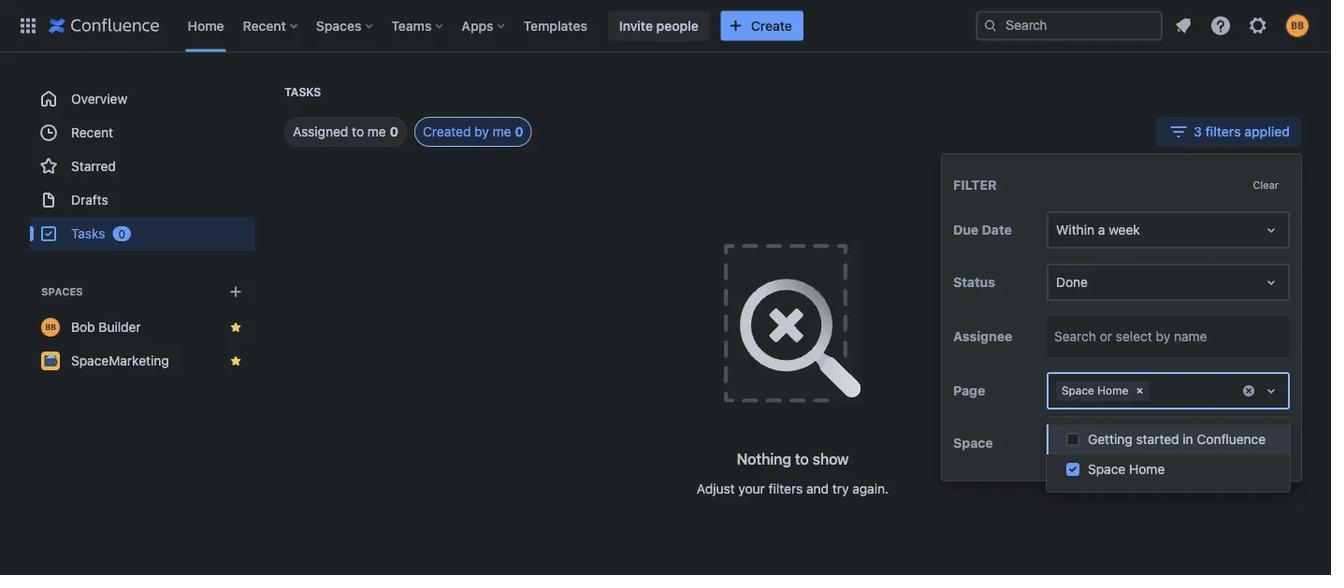Task type: locate. For each thing, give the bounding box(es) containing it.
spaces button
[[310, 11, 380, 41]]

banner containing home
[[0, 0, 1331, 52]]

0 vertical spatial space
[[1062, 384, 1094, 397]]

1 horizontal spatial recent
[[243, 18, 286, 33]]

1 vertical spatial unstar this space image
[[228, 354, 243, 369]]

space down getting
[[1088, 462, 1125, 477]]

0 horizontal spatial home
[[188, 18, 224, 33]]

done
[[1056, 275, 1088, 290]]

within a week
[[1056, 222, 1140, 238]]

1 horizontal spatial filters
[[1205, 124, 1241, 139]]

builder
[[99, 319, 141, 335]]

2 open image from the top
[[1260, 271, 1282, 294]]

filters inside popup button
[[1205, 124, 1241, 139]]

invite people
[[619, 18, 698, 33]]

1 me from the left
[[368, 124, 386, 139]]

due
[[953, 222, 979, 238]]

unstar this space image inside bob builder link
[[228, 320, 243, 335]]

1 vertical spatial by
[[1156, 329, 1170, 344]]

2 me from the left
[[493, 124, 511, 139]]

spaces
[[316, 18, 361, 33], [41, 286, 83, 298]]

open image inside due date element
[[1260, 219, 1282, 241]]

me right assigned
[[368, 124, 386, 139]]

0 vertical spatial by
[[474, 124, 489, 139]]

within
[[1056, 222, 1094, 238]]

2 vertical spatial home
[[1129, 462, 1165, 477]]

1 horizontal spatial to
[[795, 450, 809, 468]]

open image for within a week
[[1260, 219, 1282, 241]]

0 horizontal spatial recent
[[71, 125, 113, 140]]

1 open image from the top
[[1260, 219, 1282, 241]]

again.
[[852, 481, 889, 497]]

space up select... at right
[[1062, 384, 1094, 397]]

space
[[1062, 384, 1094, 397], [953, 436, 993, 451], [1088, 462, 1125, 477]]

0 down drafts link
[[118, 227, 125, 240]]

0 horizontal spatial by
[[474, 124, 489, 139]]

confluence image
[[49, 14, 159, 37], [49, 14, 159, 37]]

0 vertical spatial recent
[[243, 18, 286, 33]]

bob builder link
[[30, 311, 254, 344]]

to
[[352, 124, 364, 139], [795, 450, 809, 468]]

tab list
[[262, 117, 532, 147]]

or
[[1100, 329, 1112, 344]]

tasks down drafts
[[71, 226, 105, 241]]

space home
[[1062, 384, 1128, 397], [1088, 462, 1165, 477]]

me right created
[[493, 124, 511, 139]]

0 horizontal spatial tasks
[[71, 226, 105, 241]]

0 left created
[[390, 124, 398, 139]]

spaces up 'bob'
[[41, 286, 83, 298]]

space home down getting
[[1088, 462, 1165, 477]]

0
[[390, 124, 398, 139], [515, 124, 524, 139], [118, 227, 125, 240]]

to inside tab list
[[352, 124, 364, 139]]

4 open image from the top
[[1260, 432, 1282, 455]]

1 vertical spatial filters
[[769, 481, 803, 497]]

home left recent dropdown button
[[188, 18, 224, 33]]

3 open image from the top
[[1260, 380, 1282, 402]]

1 vertical spatial to
[[795, 450, 809, 468]]

recent inside dropdown button
[[243, 18, 286, 33]]

by left name
[[1156, 329, 1170, 344]]

1 unstar this space image from the top
[[228, 320, 243, 335]]

0 vertical spatial space home
[[1062, 384, 1128, 397]]

0 horizontal spatial spaces
[[41, 286, 83, 298]]

status element
[[1047, 264, 1290, 301]]

overview link
[[30, 82, 254, 116]]

banner
[[0, 0, 1331, 52]]

2 horizontal spatial home
[[1129, 462, 1165, 477]]

1 vertical spatial recent
[[71, 125, 113, 140]]

0 right created
[[515, 124, 524, 139]]

notification icon image
[[1172, 14, 1194, 37]]

recent up starred
[[71, 125, 113, 140]]

2 unstar this space image from the top
[[228, 354, 243, 369]]

filter
[[953, 177, 997, 192]]

select...
[[1056, 436, 1105, 451]]

unstar this space image for spacemarketing
[[228, 354, 243, 369]]

and
[[806, 481, 829, 497]]

1 vertical spatial space home
[[1088, 462, 1165, 477]]

home down started
[[1129, 462, 1165, 477]]

spacemarketing link
[[30, 344, 254, 378]]

0 vertical spatial filters
[[1205, 124, 1241, 139]]

by inside tab list
[[474, 124, 489, 139]]

me for to
[[368, 124, 386, 139]]

0 inside group
[[118, 227, 125, 240]]

recent link
[[30, 116, 254, 150]]

invite people button
[[608, 11, 710, 41]]

2 vertical spatial space
[[1088, 462, 1125, 477]]

0 horizontal spatial me
[[368, 124, 386, 139]]

0 horizontal spatial 0
[[118, 227, 125, 240]]

assignee
[[953, 329, 1012, 344]]

clear
[[1253, 179, 1279, 191]]

adjust your filters and try again.
[[697, 481, 889, 497]]

spaces right recent dropdown button
[[316, 18, 361, 33]]

recent right home link
[[243, 18, 286, 33]]

0 vertical spatial home
[[188, 18, 224, 33]]

settings icon image
[[1247, 14, 1269, 37]]

unstar this space image inside spacemarketing link
[[228, 354, 243, 369]]

filters right 3
[[1205, 124, 1241, 139]]

0 vertical spatial to
[[352, 124, 364, 139]]

space home left clear image
[[1062, 384, 1128, 397]]

a
[[1098, 222, 1105, 238]]

apps button
[[456, 11, 512, 41]]

1 horizontal spatial me
[[493, 124, 511, 139]]

tasks up assigned
[[284, 86, 321, 99]]

group
[[30, 82, 254, 251]]

spacemarketing
[[71, 353, 169, 369]]

1 vertical spatial home
[[1097, 384, 1128, 397]]

week
[[1109, 222, 1140, 238]]

getting
[[1088, 432, 1132, 447]]

clear button
[[1242, 173, 1290, 197]]

select
[[1116, 329, 1152, 344]]

assigned
[[293, 124, 348, 139]]

filters down nothing to show
[[769, 481, 803, 497]]

search
[[1054, 329, 1096, 344]]

to left show
[[795, 450, 809, 468]]

home link
[[182, 11, 230, 41]]

home
[[188, 18, 224, 33], [1097, 384, 1128, 397], [1129, 462, 1165, 477]]

space down page
[[953, 436, 993, 451]]

drafts link
[[30, 183, 254, 217]]

home left clear image
[[1097, 384, 1128, 397]]

starred
[[71, 159, 116, 174]]

open image inside status element
[[1260, 271, 1282, 294]]

0 vertical spatial spaces
[[316, 18, 361, 33]]

created
[[423, 124, 471, 139]]

home inside global element
[[188, 18, 224, 33]]

by right created
[[474, 124, 489, 139]]

1 horizontal spatial 0
[[390, 124, 398, 139]]

clear image
[[1132, 384, 1147, 399]]

0 vertical spatial unstar this space image
[[228, 320, 243, 335]]

open image for select...
[[1260, 432, 1282, 455]]

1 horizontal spatial tasks
[[284, 86, 321, 99]]

1 horizontal spatial by
[[1156, 329, 1170, 344]]

Search or select by name text field
[[1054, 328, 1058, 346]]

apps
[[462, 18, 493, 33]]

tasks
[[284, 86, 321, 99], [71, 226, 105, 241]]

to right assigned
[[352, 124, 364, 139]]

0 horizontal spatial to
[[352, 124, 364, 139]]

1 horizontal spatial home
[[1097, 384, 1128, 397]]

Search field
[[976, 11, 1163, 41]]

me
[[368, 124, 386, 139], [493, 124, 511, 139]]

2 horizontal spatial 0
[[515, 124, 524, 139]]

1 vertical spatial space
[[953, 436, 993, 451]]

0 vertical spatial tasks
[[284, 86, 321, 99]]

page
[[953, 383, 985, 399]]

unstar this space image
[[228, 320, 243, 335], [228, 354, 243, 369]]

open image
[[1260, 219, 1282, 241], [1260, 271, 1282, 294], [1260, 380, 1282, 402], [1260, 432, 1282, 455]]

1 horizontal spatial spaces
[[316, 18, 361, 33]]

by
[[474, 124, 489, 139], [1156, 329, 1170, 344]]

recent
[[243, 18, 286, 33], [71, 125, 113, 140]]

nothing to show
[[737, 450, 849, 468]]

filters
[[1205, 124, 1241, 139], [769, 481, 803, 497]]

1 vertical spatial tasks
[[71, 226, 105, 241]]

search image
[[983, 18, 998, 33]]

spaces inside spaces popup button
[[316, 18, 361, 33]]



Task type: describe. For each thing, give the bounding box(es) containing it.
drafts
[[71, 192, 108, 208]]

due date
[[953, 222, 1012, 238]]

0 horizontal spatial filters
[[769, 481, 803, 497]]

applied
[[1244, 124, 1290, 139]]

bob
[[71, 319, 95, 335]]

teams button
[[386, 11, 450, 41]]

create button
[[721, 11, 803, 41]]

unstar this space image for bob builder
[[228, 320, 243, 335]]

tasks inside group
[[71, 226, 105, 241]]

0 for created by me 0
[[515, 124, 524, 139]]

started
[[1136, 432, 1179, 447]]

name
[[1174, 329, 1207, 344]]

people
[[656, 18, 698, 33]]

bob builder
[[71, 319, 141, 335]]

help icon image
[[1209, 14, 1232, 37]]

confluence
[[1197, 432, 1266, 447]]

in
[[1183, 432, 1193, 447]]

assigned to me 0
[[293, 124, 398, 139]]

3 filters applied button
[[1156, 117, 1301, 147]]

me for by
[[493, 124, 511, 139]]

3
[[1194, 124, 1202, 139]]

teams
[[391, 18, 432, 33]]

getting started in confluence
[[1088, 432, 1266, 447]]

show
[[812, 450, 849, 468]]

created by me 0
[[423, 124, 524, 139]]

group containing overview
[[30, 82, 254, 251]]

search or select by name
[[1054, 329, 1207, 344]]

global element
[[11, 0, 976, 52]]

tab list containing assigned to me
[[262, 117, 532, 147]]

templates
[[523, 18, 587, 33]]

your
[[738, 481, 765, 497]]

overview
[[71, 91, 127, 107]]

clear image
[[1241, 384, 1256, 399]]

try
[[832, 481, 849, 497]]

templates link
[[518, 11, 593, 41]]

nothing
[[737, 450, 791, 468]]

starred link
[[30, 150, 254, 183]]

open image for done
[[1260, 271, 1282, 294]]

recent inside group
[[71, 125, 113, 140]]

0 for assigned to me 0
[[390, 124, 398, 139]]

recent button
[[237, 11, 305, 41]]

appswitcher icon image
[[17, 14, 39, 37]]

create
[[751, 18, 792, 33]]

3 filters applied
[[1194, 124, 1290, 139]]

status
[[953, 275, 995, 290]]

invite
[[619, 18, 653, 33]]

date
[[982, 222, 1012, 238]]

due date element
[[1047, 212, 1290, 249]]

create a space image
[[224, 281, 247, 303]]

adjust
[[697, 481, 735, 497]]

1 vertical spatial spaces
[[41, 286, 83, 298]]

to for assigned
[[352, 124, 364, 139]]

to for nothing
[[795, 450, 809, 468]]



Task type: vqa. For each thing, say whether or not it's contained in the screenshot.
add
no



